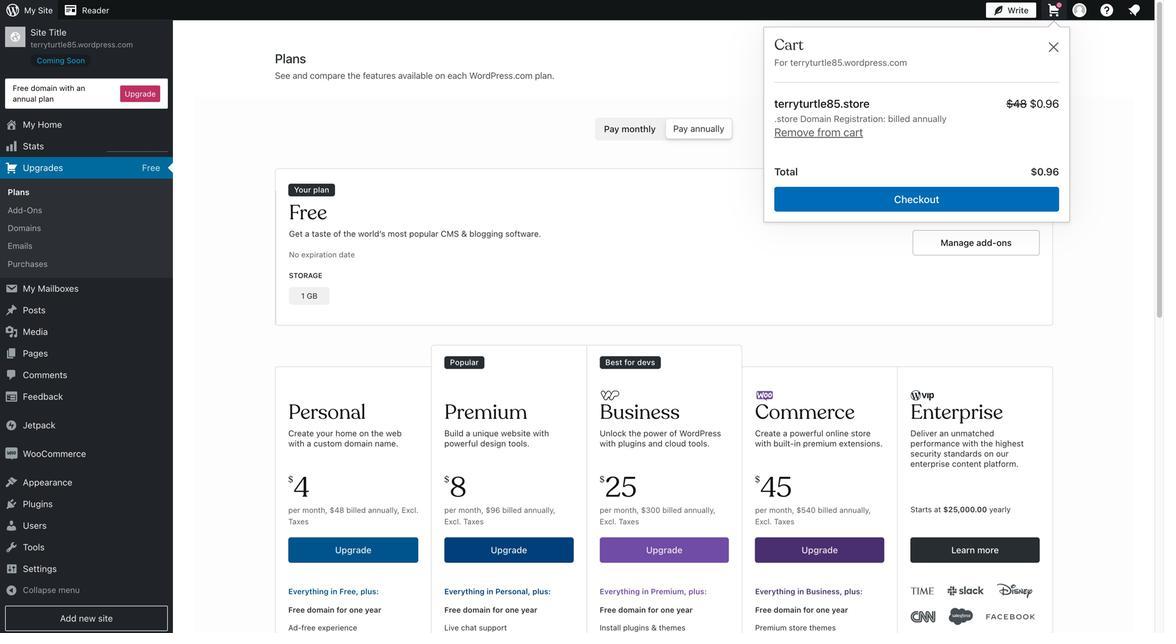 Task type: describe. For each thing, give the bounding box(es) containing it.
one for experience
[[349, 605, 363, 614]]

on inside create your home on the web with a custom domain name.
[[359, 428, 369, 438]]

reader
[[82, 5, 109, 15]]

online
[[826, 428, 849, 438]]

a inside create a powerful online store with built-in premium extensions.
[[783, 428, 787, 438]]

from
[[817, 125, 841, 139]]

taste
[[312, 229, 331, 238]]

$ for 45
[[755, 474, 760, 485]]

plus: for everything in premium, plus:
[[689, 587, 707, 596]]

woocommerce logo image
[[755, 390, 774, 402]]

plugins link
[[0, 493, 173, 515]]

$48 inside per month, $48 billed annually, excl. taxes
[[330, 506, 344, 514]]

jetpack link
[[0, 415, 173, 436]]

year for ad-free experience
[[365, 605, 381, 614]]

25
[[605, 470, 637, 506]]

free down highest hourly views 0 image
[[142, 162, 160, 173]]

platform.
[[984, 459, 1019, 468]]

free domain for one year for &
[[600, 605, 693, 614]]

one for support
[[505, 605, 519, 614]]

1 gb
[[301, 291, 317, 300]]

built-
[[773, 439, 794, 448]]

excl. for per month, $540 billed annually, excl. taxes
[[755, 517, 772, 526]]

settings
[[23, 564, 57, 574]]

your plan free get a taste of the world's most popular cms & blogging software.
[[289, 185, 541, 238]]

website
[[501, 428, 531, 438]]

site title terryturtle85.wordpress.com
[[31, 27, 133, 49]]

domain inside create your home on the web with a custom domain name.
[[344, 439, 373, 448]]

annually inside radio
[[690, 123, 724, 134]]

$ for 4
[[288, 474, 293, 485]]

my home
[[23, 119, 62, 130]]

img image for jetpack
[[5, 419, 18, 432]]

highest hourly views 0 image
[[107, 144, 168, 152]]

woocommerce
[[23, 449, 86, 459]]

personal
[[288, 399, 366, 425]]

0 vertical spatial site
[[38, 5, 53, 15]]

users link
[[0, 515, 173, 537]]

web
[[386, 428, 402, 438]]

annually, for per month, $48 billed annually, excl. taxes
[[368, 506, 399, 514]]

ad-free experience
[[288, 623, 357, 632]]

add-
[[8, 205, 27, 215]]

.store
[[774, 113, 798, 124]]

per month, $540 billed annually, excl. taxes
[[755, 506, 871, 526]]

pay annually
[[673, 123, 724, 134]]

performance
[[910, 439, 960, 448]]

my site
[[24, 5, 53, 15]]

wpvip logo image
[[910, 390, 935, 401]]

live
[[444, 623, 459, 632]]

upgrade down per month, $48 billed annually, excl. taxes
[[335, 545, 371, 555]]

premium
[[803, 439, 837, 448]]

tools link
[[0, 537, 173, 558]]

wordpress.com plan.
[[469, 70, 554, 81]]

& inside 'your plan free get a taste of the world's most popular cms & blogging software.'
[[461, 229, 467, 238]]

standards
[[944, 449, 982, 458]]

my for my mailboxes
[[23, 283, 35, 294]]

taxes for $540
[[774, 517, 794, 526]]

wordpress vip client logo for slack image
[[947, 582, 984, 599]]

$ 8
[[444, 470, 467, 506]]

premium,
[[651, 587, 686, 596]]

store inside create a powerful online store with built-in premium extensions.
[[851, 428, 871, 438]]

learn more
[[951, 545, 999, 555]]

my profile image
[[1072, 3, 1086, 17]]

everything for everything in business, plus:
[[755, 587, 795, 596]]

live chat support
[[444, 623, 507, 632]]

at
[[934, 505, 941, 514]]

everything for everything in premium, plus:
[[600, 587, 640, 596]]

enterprise
[[910, 399, 1003, 425]]

taxes for $48
[[288, 517, 309, 526]]

1 vertical spatial &
[[651, 623, 657, 632]]

unmatched
[[951, 428, 994, 438]]

per month, $96 billed annually, excl. taxes
[[444, 506, 555, 526]]

popular
[[409, 229, 438, 238]]

pages
[[23, 348, 48, 359]]

pay for pay monthly
[[604, 124, 619, 134]]

mailboxes
[[38, 283, 79, 294]]

an inside deliver an unmatched performance with the highest security standards on our enterprise content platform.
[[939, 428, 949, 438]]

plus: for everything in business, plus:
[[844, 587, 863, 596]]

for for premium store themes
[[803, 605, 814, 614]]

8
[[450, 470, 467, 506]]

remove
[[774, 125, 814, 139]]

my for my site
[[24, 5, 36, 15]]

year for premium store themes
[[832, 605, 848, 614]]

the inside 'your plan free get a taste of the world's most popular cms & blogging software.'
[[343, 229, 356, 238]]

create a powerful online store with built-in premium extensions.
[[755, 428, 883, 448]]

add
[[60, 613, 76, 624]]

devs
[[637, 358, 655, 367]]

custom
[[313, 439, 342, 448]]

a inside 'your plan free get a taste of the world's most popular cms & blogging software.'
[[305, 229, 309, 238]]

the inside plans see and compare the features available on each wordpress.com plan.
[[347, 70, 360, 81]]

home
[[335, 428, 357, 438]]

for for install plugins & themes
[[648, 605, 659, 614]]

Pay annually radio
[[666, 119, 732, 139]]

my mailboxes link
[[0, 278, 173, 299]]

everything in premium, plus:
[[600, 587, 707, 596]]

in for everything in personal, plus:
[[487, 587, 493, 596]]

0 horizontal spatial store
[[789, 623, 807, 632]]

wordpress vip client logo for cnn image
[[910, 608, 936, 625]]

my for my home
[[23, 119, 35, 130]]

personal,
[[495, 587, 530, 596]]

install plugins & themes
[[600, 623, 685, 632]]

upgrade button down per month, $540 billed annually, excl. taxes
[[755, 537, 884, 563]]

annually inside $48 $0.96 .store domain registration : billed annually remove from cart
[[913, 113, 947, 124]]

name.
[[375, 439, 398, 448]]

write
[[1008, 5, 1029, 15]]

of inside 'your plan free get a taste of the world's most popular cms & blogging software.'
[[333, 229, 341, 238]]

tools. inside unlock the power of wordpress with plugins and cloud tools.
[[688, 439, 710, 448]]

reader link
[[58, 0, 114, 20]]

time image
[[1158, 49, 1164, 60]]

upgrade up highest hourly views 0 image
[[125, 89, 156, 98]]

woocommerce link
[[0, 443, 173, 465]]

taxes for $300
[[619, 517, 639, 526]]

free
[[301, 623, 316, 632]]

home
[[38, 119, 62, 130]]

coming soon
[[37, 56, 85, 65]]

deliver
[[910, 428, 937, 438]]

billed for per month, $96 billed annually, excl. taxes
[[502, 506, 522, 514]]

domain for install plugins & themes
[[618, 605, 646, 614]]

cloud
[[665, 439, 686, 448]]

month, for $96
[[458, 506, 484, 514]]

excl. for per month, $96 billed annually, excl. taxes
[[444, 517, 461, 526]]

$25,000.00
[[943, 505, 987, 514]]

checkout button
[[774, 187, 1059, 212]]

an inside free domain with an annual plan
[[76, 84, 85, 92]]

media
[[23, 326, 48, 337]]

everything in business, plus:
[[755, 587, 863, 596]]

Pay monthly radio
[[596, 119, 663, 139]]

free up "ad-"
[[288, 605, 305, 614]]

no expiration date
[[289, 250, 355, 259]]

month, for $540
[[769, 506, 794, 514]]

posts
[[23, 305, 46, 315]]

plugins
[[23, 499, 53, 509]]

premium for premium store themes
[[755, 623, 787, 632]]

domain for live chat support
[[463, 605, 490, 614]]

annual plan
[[13, 94, 54, 103]]

learn more link
[[910, 537, 1040, 563]]

highest
[[995, 439, 1024, 448]]

in inside create a powerful online store with built-in premium extensions.
[[794, 439, 801, 448]]

billed for per month, $540 billed annually, excl. taxes
[[818, 506, 837, 514]]

plans for plans
[[8, 187, 30, 197]]

menu
[[58, 585, 80, 595]]

see
[[275, 70, 290, 81]]

and inside plans see and compare the features available on each wordpress.com plan.
[[293, 70, 308, 81]]

add-
[[976, 237, 996, 248]]

on inside plans see and compare the features available on each wordpress.com plan.
[[435, 70, 445, 81]]

learn
[[951, 545, 975, 555]]

upgrade down per month, $96 billed annually, excl. taxes
[[491, 545, 527, 555]]

wp cloud logo image
[[600, 390, 619, 401]]

of inside unlock the power of wordpress with plugins and cloud tools.
[[669, 428, 677, 438]]

title
[[49, 27, 67, 38]]

a inside create your home on the web with a custom domain name.
[[307, 439, 311, 448]]



Task type: locate. For each thing, give the bounding box(es) containing it.
1 taxes from the left
[[288, 517, 309, 526]]

img image left jetpack
[[5, 419, 18, 432]]

& right cms
[[461, 229, 467, 238]]

in left premium,
[[642, 587, 649, 596]]

free up annual plan
[[13, 84, 29, 92]]

upgrade down per month, $540 billed annually, excl. taxes
[[802, 545, 838, 555]]

one down premium,
[[661, 605, 674, 614]]

month, for $48
[[302, 506, 327, 514]]

1 horizontal spatial themes
[[809, 623, 836, 632]]

content
[[952, 459, 981, 468]]

add new site
[[60, 613, 113, 624]]

themes down premium,
[[659, 623, 685, 632]]

with inside create a powerful online store with built-in premium extensions.
[[755, 439, 771, 448]]

3 year from the left
[[676, 605, 693, 614]]

domain up premium store themes
[[774, 605, 801, 614]]

one for themes
[[816, 605, 830, 614]]

month, inside per month, $540 billed annually, excl. taxes
[[769, 506, 794, 514]]

with inside deliver an unmatched performance with the highest security standards on our enterprise content platform.
[[962, 439, 978, 448]]

1 plus: from the left
[[360, 587, 379, 596]]

0 vertical spatial terryturtle85.wordpress.com
[[31, 40, 133, 49]]

0 vertical spatial an
[[76, 84, 85, 92]]

0 horizontal spatial &
[[461, 229, 467, 238]]

free up install
[[600, 605, 616, 614]]

site
[[98, 613, 113, 624]]

2 taxes from the left
[[463, 517, 484, 526]]

with left "built-"
[[755, 439, 771, 448]]

most
[[388, 229, 407, 238]]

in for everything in free, plus:
[[331, 587, 337, 596]]

3 one from the left
[[661, 605, 674, 614]]

1 vertical spatial and
[[648, 439, 663, 448]]

pay right monthly
[[673, 123, 688, 134]]

year
[[365, 605, 381, 614], [521, 605, 537, 614], [676, 605, 693, 614], [832, 605, 848, 614]]

write link
[[986, 0, 1036, 20]]

everything up install
[[600, 587, 640, 596]]

an
[[76, 84, 85, 92], [939, 428, 949, 438]]

3 annually, from the left
[[684, 506, 715, 514]]

free domain for one year for experience
[[288, 605, 381, 614]]

1 vertical spatial $48
[[330, 506, 344, 514]]

for
[[774, 57, 788, 68]]

excl. inside per month, $540 billed annually, excl. taxes
[[755, 517, 772, 526]]

1
[[301, 291, 305, 300]]

appearance link
[[0, 472, 173, 493]]

with down coming soon
[[59, 84, 74, 92]]

1 create from the left
[[288, 428, 314, 438]]

1 horizontal spatial pay
[[673, 123, 688, 134]]

3 everything from the left
[[600, 587, 640, 596]]

annually, for per month, $96 billed annually, excl. taxes
[[524, 506, 555, 514]]

manage
[[941, 237, 974, 248]]

annually
[[913, 113, 947, 124], [690, 123, 724, 134]]

available
[[398, 70, 433, 81]]

the up date
[[343, 229, 356, 238]]

per month, $300 billed annually, excl. taxes
[[600, 506, 715, 526]]

month, inside per month, $48 billed annually, excl. taxes
[[302, 506, 327, 514]]

add-ons
[[8, 205, 42, 215]]

3 taxes from the left
[[619, 517, 639, 526]]

taxes inside per month, $48 billed annually, excl. taxes
[[288, 517, 309, 526]]

0 horizontal spatial pay
[[604, 124, 619, 134]]

total
[[774, 166, 798, 178]]

0 vertical spatial of
[[333, 229, 341, 238]]

0 horizontal spatial themes
[[659, 623, 685, 632]]

tools. inside 'build a unique website with powerful design tools.'
[[508, 439, 530, 448]]

jetpack
[[23, 420, 55, 430]]

3 free domain for one year from the left
[[600, 605, 693, 614]]

✕
[[1048, 38, 1059, 55]]

plugins down unlock
[[618, 439, 646, 448]]

0 vertical spatial and
[[293, 70, 308, 81]]

1 vertical spatial site
[[31, 27, 46, 38]]

billed right 4
[[346, 506, 366, 514]]

1 horizontal spatial $48
[[1006, 97, 1027, 110]]

expiration
[[301, 250, 337, 259]]

img image left 'woocommerce'
[[5, 448, 18, 460]]

2 tools. from the left
[[688, 439, 710, 448]]

excl. down $ 8
[[444, 517, 461, 526]]

domain up ad-free experience
[[307, 605, 334, 614]]

terryturtle85.wordpress.com for site title
[[31, 40, 133, 49]]

a inside 'build a unique website with powerful design tools.'
[[466, 428, 470, 438]]

0 horizontal spatial tools.
[[508, 439, 530, 448]]

tools. down wordpress
[[688, 439, 710, 448]]

in left the personal,
[[487, 587, 493, 596]]

terryturtle85.store
[[774, 97, 870, 110]]

domain inside free domain with an annual plan
[[31, 84, 57, 92]]

$ for 8
[[444, 474, 449, 485]]

powerful up premium
[[790, 428, 823, 438]]

0 horizontal spatial $48
[[330, 506, 344, 514]]

new
[[79, 613, 96, 624]]

premium up the unique at the left
[[444, 399, 527, 425]]

2 img image from the top
[[5, 448, 18, 460]]

per for per month, $48 billed annually, excl. taxes
[[288, 506, 300, 514]]

with inside create your home on the web with a custom domain name.
[[288, 439, 304, 448]]

1 tools. from the left
[[508, 439, 530, 448]]

cms
[[441, 229, 459, 238]]

0 vertical spatial my
[[24, 5, 36, 15]]

free up live
[[444, 605, 461, 614]]

terryturtle85.wordpress.com up terryturtle85.store
[[790, 57, 907, 68]]

for for live chat support
[[493, 605, 503, 614]]

business,
[[806, 587, 842, 596]]

with inside free domain with an annual plan
[[59, 84, 74, 92]]

:
[[883, 113, 886, 124]]

free up premium store themes
[[755, 605, 772, 614]]

1 horizontal spatial &
[[651, 623, 657, 632]]

$ left 8
[[444, 474, 449, 485]]

month, inside per month, $300 billed annually, excl. taxes
[[614, 506, 639, 514]]

for for ad-free experience
[[337, 605, 347, 614]]

4 one from the left
[[816, 605, 830, 614]]

manage your notifications image
[[1127, 3, 1142, 18]]

1 everything from the left
[[288, 587, 329, 596]]

1 vertical spatial my
[[23, 119, 35, 130]]

year down the personal,
[[521, 605, 537, 614]]

for down everything in business, plus:
[[803, 605, 814, 614]]

1 vertical spatial img image
[[5, 448, 18, 460]]

and inside unlock the power of wordpress with plugins and cloud tools.
[[648, 439, 663, 448]]

wordpress vip client logo for salesforce image
[[949, 608, 973, 625]]

deliver an unmatched performance with the highest security standards on our enterprise content platform.
[[910, 428, 1024, 468]]

✕ button
[[1048, 38, 1059, 56]]

site left title
[[31, 27, 46, 38]]

free domain for one year for themes
[[755, 605, 848, 614]]

1 horizontal spatial terryturtle85.wordpress.com
[[790, 57, 907, 68]]

terryturtle85.wordpress.com inside ✕ for terryturtle85.wordpress.com
[[790, 57, 907, 68]]

compare
[[310, 70, 345, 81]]

1 annually, from the left
[[368, 506, 399, 514]]

2 everything from the left
[[444, 587, 485, 596]]

a right build
[[466, 428, 470, 438]]

starts
[[910, 505, 932, 514]]

pay inside option
[[604, 124, 619, 134]]

storage
[[289, 271, 322, 280]]

in left business,
[[797, 587, 804, 596]]

taxes down 25 at right
[[619, 517, 639, 526]]

2 free domain for one year from the left
[[444, 605, 537, 614]]

tools. down website
[[508, 439, 530, 448]]

per inside per month, $96 billed annually, excl. taxes
[[444, 506, 456, 514]]

upgrades
[[23, 162, 63, 173]]

excl. inside per month, $300 billed annually, excl. taxes
[[600, 517, 617, 526]]

taxes down $ 4
[[288, 517, 309, 526]]

comments link
[[0, 364, 173, 386]]

plus: right free,
[[360, 587, 379, 596]]

1 themes from the left
[[659, 623, 685, 632]]

4 annually, from the left
[[839, 506, 871, 514]]

0 horizontal spatial plans
[[8, 187, 30, 197]]

create for with
[[288, 428, 314, 438]]

2 themes from the left
[[809, 623, 836, 632]]

my inside 'my mailboxes' "link"
[[23, 283, 35, 294]]

0 horizontal spatial of
[[333, 229, 341, 238]]

$0.96 inside $48 $0.96 .store domain registration : billed annually remove from cart
[[1030, 97, 1059, 110]]

2 $ from the left
[[444, 474, 449, 485]]

the left power
[[629, 428, 641, 438]]

billed inside per month, $300 billed annually, excl. taxes
[[662, 506, 682, 514]]

upgrade button up highest hourly views 0 image
[[120, 85, 160, 102]]

powerful inside 'build a unique website with powerful design tools.'
[[444, 439, 478, 448]]

my up posts
[[23, 283, 35, 294]]

in for everything in business, plus:
[[797, 587, 804, 596]]

excl. down $ 45
[[755, 517, 772, 526]]

ons
[[27, 205, 42, 215]]

4 free domain for one year from the left
[[755, 605, 848, 614]]

create up "built-"
[[755, 428, 781, 438]]

add new site link
[[5, 606, 168, 631]]

excl. inside per month, $96 billed annually, excl. taxes
[[444, 517, 461, 526]]

on left each
[[435, 70, 445, 81]]

my left home
[[23, 119, 35, 130]]

0 vertical spatial plans
[[275, 51, 306, 66]]

billed for per month, $48 billed annually, excl. taxes
[[346, 506, 366, 514]]

plan
[[313, 185, 329, 195]]

of
[[333, 229, 341, 238], [669, 428, 677, 438]]

domain down home
[[344, 439, 373, 448]]

0 vertical spatial img image
[[5, 419, 18, 432]]

2 vertical spatial my
[[23, 283, 35, 294]]

site inside site title terryturtle85.wordpress.com
[[31, 27, 46, 38]]

design
[[480, 439, 506, 448]]

1 pay from the left
[[673, 123, 688, 134]]

1 horizontal spatial an
[[939, 428, 949, 438]]

premium down everything in business, plus:
[[755, 623, 787, 632]]

plugins inside unlock the power of wordpress with plugins and cloud tools.
[[618, 439, 646, 448]]

0 horizontal spatial premium
[[444, 399, 527, 425]]

world's
[[358, 229, 385, 238]]

img image inside jetpack link
[[5, 419, 18, 432]]

img image for woocommerce
[[5, 448, 18, 460]]

pay left monthly
[[604, 124, 619, 134]]

2 horizontal spatial on
[[984, 449, 994, 458]]

$ inside $ 4
[[288, 474, 293, 485]]

0 horizontal spatial on
[[359, 428, 369, 438]]

billed right $96
[[502, 506, 522, 514]]

billed inside $48 $0.96 .store domain registration : billed annually remove from cart
[[888, 113, 910, 124]]

pay
[[673, 123, 688, 134], [604, 124, 619, 134]]

users
[[23, 520, 47, 531]]

taxes inside per month, $300 billed annually, excl. taxes
[[619, 517, 639, 526]]

a up "built-"
[[783, 428, 787, 438]]

0 vertical spatial on
[[435, 70, 445, 81]]

2 annually, from the left
[[524, 506, 555, 514]]

for down everything in premium, plus:
[[648, 605, 659, 614]]

taxes for $96
[[463, 517, 484, 526]]

experience
[[318, 623, 357, 632]]

1 horizontal spatial powerful
[[790, 428, 823, 438]]

a left custom at left
[[307, 439, 311, 448]]

0 horizontal spatial and
[[293, 70, 308, 81]]

per for per month, $96 billed annually, excl. taxes
[[444, 506, 456, 514]]

excl. for per month, $48 billed annually, excl. taxes
[[402, 506, 418, 514]]

annually, for per month, $540 billed annually, excl. taxes
[[839, 506, 871, 514]]

year for install plugins & themes
[[676, 605, 693, 614]]

per for per month, $540 billed annually, excl. taxes
[[755, 506, 767, 514]]

the inside deliver an unmatched performance with the highest security standards on our enterprise content platform.
[[981, 439, 993, 448]]

collapse menu
[[23, 585, 80, 595]]

terryturtle85.wordpress.com for cart
[[790, 57, 907, 68]]

annually, inside per month, $48 billed annually, excl. taxes
[[368, 506, 399, 514]]

1 horizontal spatial on
[[435, 70, 445, 81]]

2 pay from the left
[[604, 124, 619, 134]]

one
[[349, 605, 363, 614], [505, 605, 519, 614], [661, 605, 674, 614], [816, 605, 830, 614]]

domain for ad-free experience
[[307, 605, 334, 614]]

excl. for per month, $300 billed annually, excl. taxes
[[600, 517, 617, 526]]

4 $ from the left
[[755, 474, 760, 485]]

the inside create your home on the web with a custom domain name.
[[371, 428, 384, 438]]

everything for everything in free, plus:
[[288, 587, 329, 596]]

annually, inside per month, $540 billed annually, excl. taxes
[[839, 506, 871, 514]]

month, inside per month, $96 billed annually, excl. taxes
[[458, 506, 484, 514]]

1 horizontal spatial premium
[[755, 623, 787, 632]]

annually, inside per month, $96 billed annually, excl. taxes
[[524, 506, 555, 514]]

1 img image from the top
[[5, 419, 18, 432]]

1 vertical spatial plans
[[8, 187, 30, 197]]

plans up see
[[275, 51, 306, 66]]

year down business,
[[832, 605, 848, 614]]

domains
[[8, 223, 41, 233]]

plus: for everything in free, plus:
[[360, 587, 379, 596]]

wordpress vip client logo for time image
[[910, 582, 935, 599]]

2 month, from the left
[[458, 506, 484, 514]]

0 horizontal spatial annually
[[690, 123, 724, 134]]

1 vertical spatial store
[[789, 623, 807, 632]]

powerful down build
[[444, 439, 478, 448]]

2 vertical spatial on
[[984, 449, 994, 458]]

help image
[[1099, 3, 1114, 18]]

business
[[600, 399, 680, 425]]

upgrade button down per month, $300 billed annually, excl. taxes
[[600, 537, 729, 563]]

install
[[600, 623, 621, 632]]

0 horizontal spatial an
[[76, 84, 85, 92]]

2 per from the left
[[444, 506, 456, 514]]

taxes inside per month, $96 billed annually, excl. taxes
[[463, 517, 484, 526]]

pay for pay annually
[[673, 123, 688, 134]]

the up name.
[[371, 428, 384, 438]]

media link
[[0, 321, 173, 343]]

0 horizontal spatial create
[[288, 428, 314, 438]]

free domain for one year up premium store themes
[[755, 605, 848, 614]]

one for &
[[661, 605, 674, 614]]

annually, for per month, $300 billed annually, excl. taxes
[[684, 506, 715, 514]]

plans link
[[0, 183, 173, 201]]

4 month, from the left
[[769, 506, 794, 514]]

0 vertical spatial powerful
[[790, 428, 823, 438]]

free domain for one year
[[288, 605, 381, 614], [444, 605, 537, 614], [600, 605, 693, 614], [755, 605, 848, 614]]

features
[[363, 70, 396, 81]]

premium for premium
[[444, 399, 527, 425]]

1 per from the left
[[288, 506, 300, 514]]

create inside create your home on the web with a custom domain name.
[[288, 428, 314, 438]]

year down premium,
[[676, 605, 693, 614]]

everything for everything in personal, plus:
[[444, 587, 485, 596]]

upgrade down per month, $300 billed annually, excl. taxes
[[646, 545, 683, 555]]

taxes down the 45
[[774, 517, 794, 526]]

the down unmatched
[[981, 439, 993, 448]]

1 month, from the left
[[302, 506, 327, 514]]

pay inside radio
[[673, 123, 688, 134]]

plugins right install
[[623, 623, 649, 632]]

$ inside $ 25
[[600, 474, 605, 485]]

4 per from the left
[[755, 506, 767, 514]]

the inside unlock the power of wordpress with plugins and cloud tools.
[[629, 428, 641, 438]]

plus: right premium,
[[689, 587, 707, 596]]

taxes down 8
[[463, 517, 484, 526]]

1 vertical spatial on
[[359, 428, 369, 438]]

plus: for everything in personal, plus:
[[532, 587, 551, 596]]

upgrade
[[125, 89, 156, 98], [335, 545, 371, 555], [491, 545, 527, 555], [646, 545, 683, 555], [802, 545, 838, 555]]

option group
[[595, 118, 733, 140]]

per inside per month, $300 billed annually, excl. taxes
[[600, 506, 612, 514]]

4 everything from the left
[[755, 587, 795, 596]]

0 horizontal spatial terryturtle85.wordpress.com
[[31, 40, 133, 49]]

$ left the 45
[[755, 474, 760, 485]]

wordpress vip client logo for disney image
[[997, 582, 1033, 599]]

best for devs
[[605, 358, 655, 367]]

free domain with an annual plan
[[13, 84, 85, 103]]

cart
[[843, 125, 863, 139]]

option group containing pay annually
[[595, 118, 733, 140]]

1 year from the left
[[365, 605, 381, 614]]

$ left 4
[[288, 474, 293, 485]]

$96
[[486, 506, 500, 514]]

4 taxes from the left
[[774, 517, 794, 526]]

0 vertical spatial premium
[[444, 399, 527, 425]]

1 vertical spatial $0.96
[[1031, 166, 1059, 178]]

my shopping cart image
[[1046, 3, 1062, 18]]

month, for $300
[[614, 506, 639, 514]]

1 vertical spatial powerful
[[444, 439, 478, 448]]

per for per month, $300 billed annually, excl. taxes
[[600, 506, 612, 514]]

0 vertical spatial plugins
[[618, 439, 646, 448]]

taxes inside per month, $540 billed annually, excl. taxes
[[774, 517, 794, 526]]

manage add-ons
[[941, 237, 1012, 248]]

domain up live chat support
[[463, 605, 490, 614]]

0 horizontal spatial powerful
[[444, 439, 478, 448]]

an up performance
[[939, 428, 949, 438]]

my site link
[[0, 0, 58, 20]]

and down power
[[648, 439, 663, 448]]

domain up install plugins & themes
[[618, 605, 646, 614]]

domain for premium store themes
[[774, 605, 801, 614]]

commerce
[[755, 399, 855, 425]]

upgrade button down per month, $96 billed annually, excl. taxes
[[444, 537, 574, 563]]

on inside deliver an unmatched performance with the highest security standards on our enterprise content platform.
[[984, 449, 994, 458]]

monthly
[[622, 124, 656, 134]]

1 horizontal spatial of
[[669, 428, 677, 438]]

plus: right the personal,
[[532, 587, 551, 596]]

of right taste
[[333, 229, 341, 238]]

free domain for one year for support
[[444, 605, 537, 614]]

plans up add-
[[8, 187, 30, 197]]

1 vertical spatial terryturtle85.wordpress.com
[[790, 57, 907, 68]]

billed inside per month, $540 billed annually, excl. taxes
[[818, 506, 837, 514]]

plans for plans see and compare the features available on each wordpress.com plan.
[[275, 51, 306, 66]]

coming
[[37, 56, 64, 65]]

wordpress
[[679, 428, 721, 438]]

for up experience on the left bottom of page
[[337, 605, 347, 614]]

emails link
[[0, 237, 173, 255]]

annually,
[[368, 506, 399, 514], [524, 506, 555, 514], [684, 506, 715, 514], [839, 506, 871, 514]]

0 vertical spatial store
[[851, 428, 871, 438]]

powerful inside create a powerful online store with built-in premium extensions.
[[790, 428, 823, 438]]

yearly
[[989, 505, 1011, 514]]

free down your
[[289, 200, 327, 226]]

posts link
[[0, 299, 173, 321]]

on right home
[[359, 428, 369, 438]]

2 one from the left
[[505, 605, 519, 614]]

plus: right business,
[[844, 587, 863, 596]]

free inside free domain with an annual plan
[[13, 84, 29, 92]]

billed for per month, $300 billed annually, excl. taxes
[[662, 506, 682, 514]]

my inside my home link
[[23, 119, 35, 130]]

wordpress vip client logo for facebook image
[[986, 608, 1036, 625]]

themes down business,
[[809, 623, 836, 632]]

1 horizontal spatial annually
[[913, 113, 947, 124]]

0 vertical spatial $48
[[1006, 97, 1027, 110]]

1 vertical spatial an
[[939, 428, 949, 438]]

my inside my site link
[[24, 5, 36, 15]]

0 vertical spatial $0.96
[[1030, 97, 1059, 110]]

1 horizontal spatial and
[[648, 439, 663, 448]]

my mailboxes
[[23, 283, 79, 294]]

create left your
[[288, 428, 314, 438]]

$ for 25
[[600, 474, 605, 485]]

in left premium
[[794, 439, 801, 448]]

per inside per month, $48 billed annually, excl. taxes
[[288, 506, 300, 514]]

2 create from the left
[[755, 428, 781, 438]]

one down free,
[[349, 605, 363, 614]]

$ inside $ 8
[[444, 474, 449, 485]]

excl. left $ 8
[[402, 506, 418, 514]]

unique
[[473, 428, 499, 438]]

1 vertical spatial premium
[[755, 623, 787, 632]]

1 horizontal spatial tools.
[[688, 439, 710, 448]]

1 horizontal spatial create
[[755, 428, 781, 438]]

power
[[643, 428, 667, 438]]

$48 inside $48 $0.96 .store domain registration : billed annually remove from cart
[[1006, 97, 1027, 110]]

pay monthly
[[604, 124, 656, 134]]

1 horizontal spatial plans
[[275, 51, 306, 66]]

upgrade button down per month, $48 billed annually, excl. taxes
[[288, 537, 418, 563]]

free domain for one year up support at the bottom of the page
[[444, 605, 537, 614]]

for right best
[[624, 358, 635, 367]]

collapse
[[23, 585, 56, 595]]

& down everything in premium, plus:
[[651, 623, 657, 632]]

create
[[288, 428, 314, 438], [755, 428, 781, 438]]

with down unmatched
[[962, 439, 978, 448]]

free inside 'your plan free get a taste of the world's most popular cms & blogging software.'
[[289, 200, 327, 226]]

3 month, from the left
[[614, 506, 639, 514]]

with inside 'build a unique website with powerful design tools.'
[[533, 428, 549, 438]]

$ inside $ 45
[[755, 474, 760, 485]]

billed inside per month, $48 billed annually, excl. taxes
[[346, 506, 366, 514]]

2 year from the left
[[521, 605, 537, 614]]

domain
[[800, 113, 831, 124]]

collapse menu link
[[0, 580, 173, 601]]

img image
[[5, 419, 18, 432], [5, 448, 18, 460]]

4 plus: from the left
[[844, 587, 863, 596]]

1 vertical spatial of
[[669, 428, 677, 438]]

in for everything in premium, plus:
[[642, 587, 649, 596]]

$300
[[641, 506, 660, 514]]

of up cloud on the right of page
[[669, 428, 677, 438]]

2 plus: from the left
[[532, 587, 551, 596]]

registration
[[834, 113, 883, 124]]

plans
[[275, 51, 306, 66], [8, 187, 30, 197]]

$ left 25 at right
[[600, 474, 605, 485]]

1 $ from the left
[[288, 474, 293, 485]]

create inside create a powerful online store with built-in premium extensions.
[[755, 428, 781, 438]]

year for live chat support
[[521, 605, 537, 614]]

45
[[761, 470, 792, 506]]

create your home on the web with a custom domain name.
[[288, 428, 402, 448]]

feedback
[[23, 391, 63, 402]]

with inside unlock the power of wordpress with plugins and cloud tools.
[[600, 439, 616, 448]]

per inside per month, $540 billed annually, excl. taxes
[[755, 506, 767, 514]]

our
[[996, 449, 1009, 458]]

per month, $48 billed annually, excl. taxes
[[288, 506, 418, 526]]

with right website
[[533, 428, 549, 438]]

1 vertical spatial plugins
[[623, 623, 649, 632]]

billed inside per month, $96 billed annually, excl. taxes
[[502, 506, 522, 514]]

site up title
[[38, 5, 53, 15]]

on left our on the bottom right of the page
[[984, 449, 994, 458]]

0 vertical spatial &
[[461, 229, 467, 238]]

1 one from the left
[[349, 605, 363, 614]]

3 $ from the left
[[600, 474, 605, 485]]

3 plus: from the left
[[689, 587, 707, 596]]

my home link
[[0, 114, 173, 135]]

annually, inside per month, $300 billed annually, excl. taxes
[[684, 506, 715, 514]]

create for built-
[[755, 428, 781, 438]]

plans inside plans see and compare the features available on each wordpress.com plan.
[[275, 51, 306, 66]]

with down unlock
[[600, 439, 616, 448]]

excl. inside per month, $48 billed annually, excl. taxes
[[402, 506, 418, 514]]

cart tooltip
[[757, 20, 1070, 222]]

1 free domain for one year from the left
[[288, 605, 381, 614]]

4 year from the left
[[832, 605, 848, 614]]

for down everything in personal, plus: at the bottom left
[[493, 605, 503, 614]]

more
[[977, 545, 999, 555]]

excl. down $ 25
[[600, 517, 617, 526]]

free,
[[339, 587, 358, 596]]

ons
[[996, 237, 1012, 248]]

free domain for one year up install plugins & themes
[[600, 605, 693, 614]]

1 horizontal spatial store
[[851, 428, 871, 438]]

img image inside woocommerce link
[[5, 448, 18, 460]]

3 per from the left
[[600, 506, 612, 514]]

in left free,
[[331, 587, 337, 596]]



Task type: vqa. For each thing, say whether or not it's contained in the screenshot.
second list item from the bottom
no



